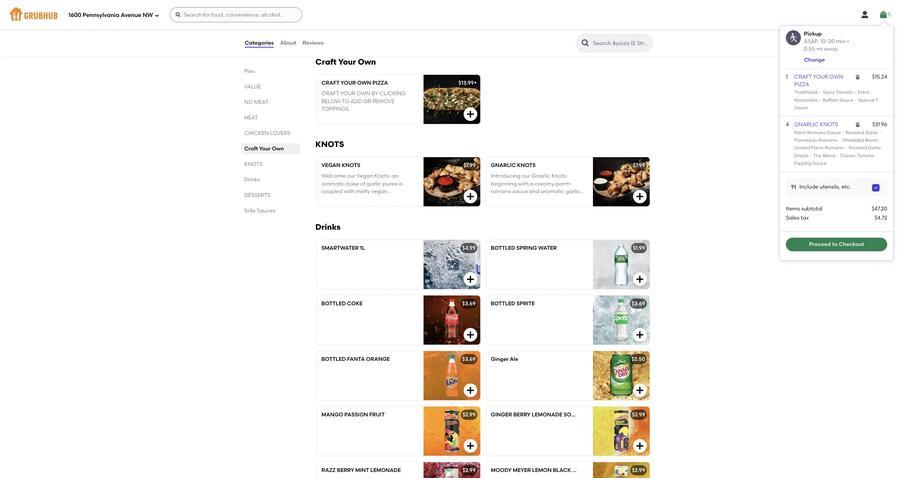Task type: locate. For each thing, give the bounding box(es) containing it.
$2.99 for razz berry mint lemonade
[[463, 468, 476, 474]]

$7.99 for gnarlic knots
[[633, 162, 646, 169]]

1 vertical spatial your
[[259, 146, 271, 152]]

classic tomato dipping sauce
[[795, 153, 875, 166]]

0 horizontal spatial berry
[[337, 468, 354, 474]]

roasted up shredded
[[847, 130, 865, 135]]

bottled sprite
[[491, 301, 535, 307]]

2 vertical spatial romano
[[826, 145, 844, 151]]

0 horizontal spatial drinks
[[245, 177, 260, 183]]

tomato right classic on the right of page
[[858, 153, 875, 158]]

tooltip
[[780, 21, 894, 261]]

craft your own by clicking below to add or remove toppings
[[322, 91, 406, 112]]

blend inside parm romano sauce ∙ roasted garlic ∙ parmesan-romano ∙ shredded blend ∙ grated parm-romano
[[866, 138, 878, 143]]

0.55
[[805, 46, 816, 52]]

sauce inside parm romano sauce ∙ roasted garlic ∙ parmesan-romano ∙ shredded blend ∙ grated parm-romano
[[828, 130, 842, 135]]

2 $7.99 from the left
[[633, 162, 646, 169]]

$13.99
[[459, 80, 474, 86]]

cbr image
[[594, 0, 650, 41]]

traditional
[[795, 90, 819, 95]]

parm romano sauce ∙ roasted garlic ∙ parmesan-romano ∙ shredded blend ∙ grated parm-romano
[[795, 130, 883, 151]]

craft down reviews 'button'
[[316, 57, 337, 67]]

ginger ale image
[[594, 352, 650, 401]]

moody meyer lemon black tea
[[491, 468, 583, 474]]

1 horizontal spatial tomato
[[858, 153, 875, 158]]

ginger berry lemonade soda
[[491, 412, 580, 419]]

mango passion fruit image
[[424, 407, 481, 456]]

0 horizontal spatial tomato
[[837, 90, 854, 95]]

0 horizontal spatial own
[[272, 146, 284, 152]]

bottled for bottled coke
[[322, 301, 346, 307]]

1 horizontal spatial your
[[339, 57, 356, 67]]

1 $7.99 from the left
[[464, 162, 476, 169]]

drinks inside drinks tab
[[245, 177, 260, 183]]

knots
[[821, 122, 839, 128], [316, 140, 344, 149], [245, 161, 263, 168], [342, 162, 361, 169], [518, 162, 536, 169]]

1 horizontal spatial $7.99
[[633, 162, 646, 169]]

chicken lovers
[[245, 130, 291, 137]]

0 vertical spatial craft
[[316, 57, 337, 67]]

spicy
[[824, 90, 836, 95]]

own up by
[[358, 57, 376, 67]]

toppings
[[322, 106, 349, 112]]

∙
[[820, 90, 823, 95], [854, 90, 859, 95], [819, 98, 822, 103], [854, 98, 859, 103], [843, 130, 846, 135], [880, 130, 883, 135], [839, 138, 842, 143], [879, 138, 882, 143], [844, 145, 849, 151], [810, 153, 813, 158], [836, 153, 841, 158]]

0 vertical spatial garlic
[[866, 130, 879, 135]]

1 horizontal spatial own
[[358, 57, 376, 67]]

1 vertical spatial blend
[[823, 153, 836, 158]]

∙ buffalo sauce
[[818, 98, 854, 103]]

1 horizontal spatial berry
[[514, 412, 531, 419]]

craft your own down chicken lovers
[[245, 146, 284, 152]]

reviews
[[303, 40, 324, 46]]

bottled left sprite
[[491, 301, 516, 307]]

svg image
[[861, 10, 870, 19], [466, 27, 475, 36], [856, 74, 862, 80], [466, 110, 475, 119], [856, 122, 862, 128], [791, 184, 797, 190], [874, 186, 879, 190], [636, 192, 645, 201], [636, 275, 645, 284], [466, 331, 475, 340], [636, 331, 645, 340], [466, 386, 475, 396], [466, 442, 475, 451], [636, 442, 645, 451]]

1 vertical spatial roasted
[[849, 145, 868, 151]]

Search for food, convenience, alcohol... search field
[[170, 7, 302, 22]]

0 horizontal spatial gnarlic
[[491, 162, 516, 169]]

craft down chicken
[[245, 146, 258, 152]]

razz berry mint lemonade
[[322, 468, 401, 474]]

own up or
[[357, 91, 371, 97]]

roasted
[[847, 130, 865, 135], [849, 145, 868, 151]]

craft your own inside tab
[[245, 146, 284, 152]]

svg image
[[880, 10, 889, 19], [175, 12, 181, 18], [155, 13, 159, 18], [636, 27, 645, 36], [466, 192, 475, 201], [466, 275, 475, 284], [636, 386, 645, 396]]

sauce for special t sauce
[[795, 105, 809, 111]]

craft your own
[[316, 57, 376, 67], [245, 146, 284, 152]]

craft your own tab
[[245, 145, 298, 153]]

0 vertical spatial berry
[[514, 412, 531, 419]]

0 vertical spatial drinks
[[245, 177, 260, 183]]

blend
[[866, 138, 878, 143], [823, 153, 836, 158]]

romano up classic tomato dipping sauce
[[826, 145, 844, 151]]

bottled left the "fanta"
[[322, 357, 346, 363]]

bottled fanta orange
[[322, 357, 390, 363]]

0 vertical spatial romano
[[808, 130, 827, 135]]

0 horizontal spatial $7.99
[[464, 162, 476, 169]]

pizza up by
[[373, 80, 388, 86]]

craft your own pizza up traditional ∙ spicy tomato at the top right of the page
[[795, 74, 844, 88]]

pizza up traditional
[[795, 81, 810, 88]]

blend down $31.96
[[866, 138, 878, 143]]

moody
[[491, 468, 512, 474]]

pickup
[[805, 31, 823, 37]]

$2.99 for moody meyer lemon black tea
[[632, 468, 646, 474]]

your inside tab
[[259, 146, 271, 152]]

1 horizontal spatial craft
[[316, 57, 337, 67]]

0 horizontal spatial your
[[259, 146, 271, 152]]

0 vertical spatial your
[[339, 57, 356, 67]]

garlic inside roasted garlic drizzle
[[869, 145, 882, 151]]

bottled spring water
[[491, 245, 557, 252]]

berry
[[514, 412, 531, 419], [337, 468, 354, 474]]

pizza
[[373, 80, 388, 86], [795, 81, 810, 88]]

fanta
[[347, 357, 365, 363]]

no meat
[[245, 99, 269, 106]]

sauce for parm romano sauce ∙ roasted garlic ∙ parmesan-romano ∙ shredded blend ∙ grated parm-romano
[[828, 130, 842, 135]]

0 vertical spatial tomato
[[837, 90, 854, 95]]

craft your own pizza image
[[424, 75, 481, 124]]

bottled spring water image
[[594, 240, 650, 290]]

0 vertical spatial roasted
[[847, 130, 865, 135]]

main navigation navigation
[[0, 0, 898, 30]]

romano down gnarlic knots link
[[808, 130, 827, 135]]

sprite
[[517, 301, 535, 307]]

lemonade right mint
[[371, 468, 401, 474]]

drinks tab
[[245, 176, 298, 184]]

your
[[339, 57, 356, 67], [259, 146, 271, 152]]

+
[[474, 80, 477, 86]]

own up spicy
[[830, 74, 844, 80]]

bottled coke image
[[424, 296, 481, 345]]

1 horizontal spatial craft your own
[[316, 57, 376, 67]]

sauce down gnarlic knots link
[[828, 130, 842, 135]]

1 vertical spatial tomato
[[858, 153, 875, 158]]

1 horizontal spatial gnarlic
[[795, 122, 819, 128]]

own
[[830, 74, 844, 80], [357, 80, 371, 86], [357, 91, 371, 97]]

your
[[814, 74, 829, 80], [341, 80, 356, 86], [341, 91, 356, 97]]

berry right ginger
[[514, 412, 531, 419]]

spring
[[517, 245, 537, 252]]

mozzarella
[[795, 98, 818, 103]]

1 vertical spatial own
[[272, 146, 284, 152]]

pennsylvania
[[83, 12, 119, 18]]

4
[[787, 122, 790, 128]]

utensils,
[[820, 184, 841, 190]]

drinks
[[245, 177, 260, 183], [316, 223, 341, 232]]

tomato up ∙ buffalo sauce
[[837, 90, 854, 95]]

ginger
[[491, 412, 513, 419]]

craft your own pizza up add
[[322, 80, 388, 86]]

roasted down shredded
[[849, 145, 868, 151]]

sauce inside special t sauce
[[795, 105, 809, 111]]

romano up parm-
[[819, 138, 838, 143]]

blend right the
[[823, 153, 836, 158]]

svg image inside 5 button
[[880, 10, 889, 19]]

$7.99 for vegan knots
[[464, 162, 476, 169]]

pickup asap, 10–20 min • 0.55 mi away
[[805, 31, 850, 52]]

svg image inside "main navigation" navigation
[[861, 10, 870, 19]]

etc.
[[842, 184, 852, 190]]

berry for razz
[[337, 468, 354, 474]]

berry left mint
[[337, 468, 354, 474]]

lemonade left soda
[[532, 412, 563, 419]]

0 vertical spatial gnarlic knots
[[795, 122, 839, 128]]

sauce down mozzarella
[[795, 105, 809, 111]]

0 vertical spatial gnarlic
[[795, 122, 819, 128]]

$4.72
[[875, 215, 888, 222]]

1600
[[69, 12, 81, 18]]

1 horizontal spatial blend
[[866, 138, 878, 143]]

vegan knots image
[[424, 157, 481, 207]]

1 vertical spatial drinks
[[316, 223, 341, 232]]

1 vertical spatial craft your own
[[245, 146, 284, 152]]

parm-
[[812, 145, 826, 151]]

1 horizontal spatial gnarlic knots
[[795, 122, 839, 128]]

0 vertical spatial blend
[[866, 138, 878, 143]]

gnarlic
[[795, 122, 819, 128], [491, 162, 516, 169]]

1 vertical spatial gnarlic knots
[[491, 162, 536, 169]]

0 horizontal spatial lemonade
[[371, 468, 401, 474]]

$2.99 for mango passion fruit
[[463, 412, 476, 419]]

1 vertical spatial garlic
[[869, 145, 882, 151]]

garlic inside parm romano sauce ∙ roasted garlic ∙ parmesan-romano ∙ shredded blend ∙ grated parm-romano
[[866, 130, 879, 135]]

romano
[[808, 130, 827, 135], [819, 138, 838, 143], [826, 145, 844, 151]]

extra mozzarella
[[795, 90, 870, 103]]

1 vertical spatial berry
[[337, 468, 354, 474]]

craft
[[316, 57, 337, 67], [245, 146, 258, 152]]

own down lovers
[[272, 146, 284, 152]]

bottled left spring
[[491, 245, 516, 252]]

sauce right buffalo
[[840, 98, 854, 103]]

bottled left coke in the left bottom of the page
[[322, 301, 346, 307]]

extra
[[859, 90, 870, 95]]

drinks up smartwater
[[316, 223, 341, 232]]

lemonade
[[532, 412, 563, 419], [371, 468, 401, 474]]

sauces
[[257, 208, 276, 214]]

subtotal
[[802, 206, 823, 212]]

no meat tab
[[245, 98, 298, 106]]

items subtotal
[[787, 206, 823, 212]]

0 horizontal spatial craft
[[245, 146, 258, 152]]

$7.99
[[464, 162, 476, 169], [633, 162, 646, 169]]

black
[[553, 468, 572, 474]]

tomato
[[837, 90, 854, 95], [858, 153, 875, 158]]

grated
[[795, 145, 811, 151]]

1 vertical spatial lemonade
[[371, 468, 401, 474]]

proceed to checkout
[[810, 241, 865, 248]]

$15.24
[[873, 74, 888, 80]]

sauce down the
[[813, 161, 827, 166]]

craft inside craft your own pizza
[[795, 74, 813, 80]]

craft your own down reviews 'button'
[[316, 57, 376, 67]]

0 horizontal spatial craft your own
[[245, 146, 284, 152]]

1 vertical spatial craft
[[245, 146, 258, 152]]

bottled
[[491, 245, 516, 252], [322, 301, 346, 307], [491, 301, 516, 307], [322, 357, 346, 363]]

own inside craft your own pizza
[[830, 74, 844, 80]]

special
[[859, 98, 875, 103]]

$2.99 for ginger berry lemonade soda
[[632, 412, 646, 419]]

mango passion fruit
[[322, 412, 385, 419]]

classic
[[841, 153, 857, 158]]

drinks up desserts in the top left of the page
[[245, 177, 260, 183]]

0 vertical spatial lemonade
[[532, 412, 563, 419]]

coke
[[347, 301, 363, 307]]



Task type: describe. For each thing, give the bounding box(es) containing it.
your inside craft your own by clicking below to add or remove toppings
[[341, 91, 356, 97]]

change button
[[805, 56, 826, 64]]

mi
[[817, 46, 823, 52]]

∙ the blend
[[809, 153, 836, 158]]

value
[[245, 84, 261, 90]]

parm
[[795, 130, 807, 135]]

meyer
[[513, 468, 531, 474]]

roasted garlic drizzle
[[795, 145, 882, 158]]

bottled for bottled spring water
[[491, 245, 516, 252]]

knots inside knots tab
[[245, 161, 263, 168]]

pickup icon image
[[787, 30, 802, 45]]

side sauces
[[245, 208, 276, 214]]

0 vertical spatial craft your own
[[316, 57, 376, 67]]

by
[[372, 91, 379, 97]]

mango
[[322, 412, 343, 419]]

5
[[889, 11, 892, 18]]

items
[[787, 206, 801, 212]]

to
[[833, 241, 838, 248]]

the
[[814, 153, 822, 158]]

$2.50
[[632, 357, 646, 363]]

craft inside craft your own by clicking below to add or remove toppings
[[322, 91, 339, 97]]

razz berry mint lemonade image
[[424, 463, 481, 479]]

1600 pennsylvania avenue nw
[[69, 12, 153, 18]]

categories
[[245, 40, 274, 46]]

roasted inside roasted garlic drizzle
[[849, 145, 868, 151]]

razz
[[322, 468, 336, 474]]

berry for ginger
[[514, 412, 531, 419]]

drizzle
[[795, 153, 809, 158]]

chicken
[[245, 130, 269, 137]]

0 horizontal spatial gnarlic knots
[[491, 162, 536, 169]]

bottled for bottled fanta orange
[[322, 357, 346, 363]]

traditional ∙ spicy tomato
[[795, 90, 854, 95]]

sales
[[787, 215, 800, 222]]

1 horizontal spatial drinks
[[316, 223, 341, 232]]

bottled coke
[[322, 301, 363, 307]]

water
[[539, 245, 557, 252]]

own up craft your own by clicking below to add or remove toppings
[[357, 80, 371, 86]]

chicken lovers tab
[[245, 129, 298, 137]]

vegan
[[322, 162, 341, 169]]

mint
[[356, 468, 369, 474]]

proceed to checkout button
[[787, 238, 888, 252]]

passion
[[345, 412, 368, 419]]

own inside craft your own by clicking below to add or remove toppings
[[357, 91, 371, 97]]

knots tab
[[245, 160, 298, 168]]

1l
[[360, 245, 365, 252]]

special t sauce
[[795, 98, 879, 111]]

orange
[[366, 357, 390, 363]]

bottled fanta orange image
[[424, 352, 481, 401]]

own inside tab
[[272, 146, 284, 152]]

no
[[245, 99, 253, 106]]

dirty bird image
[[424, 0, 481, 41]]

reviews button
[[302, 30, 324, 57]]

1 vertical spatial gnarlic
[[491, 162, 516, 169]]

side sauces tab
[[245, 207, 298, 215]]

$3.69 for bottled sprite
[[463, 301, 476, 307]]

1 horizontal spatial craft your own pizza
[[795, 74, 844, 88]]

$1.99
[[633, 245, 646, 252]]

proceed
[[810, 241, 832, 248]]

$31.96
[[873, 122, 888, 128]]

tomato inside classic tomato dipping sauce
[[858, 153, 875, 158]]

sauce inside classic tomato dipping sauce
[[813, 161, 827, 166]]

$3.69 for ginger ale
[[463, 357, 476, 363]]

0 vertical spatial own
[[358, 57, 376, 67]]

5 button
[[880, 8, 892, 22]]

your inside craft your own pizza
[[814, 74, 829, 80]]

add
[[351, 98, 362, 105]]

1 horizontal spatial pizza
[[795, 81, 810, 88]]

avenue
[[121, 12, 141, 18]]

lovers
[[270, 130, 291, 137]]

•
[[848, 38, 850, 45]]

t
[[876, 98, 879, 103]]

bottled sprite image
[[594, 296, 650, 345]]

soda
[[564, 412, 580, 419]]

change
[[805, 57, 826, 63]]

search icon image
[[581, 39, 590, 48]]

pies
[[245, 68, 255, 75]]

meat
[[254, 99, 269, 106]]

min
[[837, 38, 846, 45]]

about
[[280, 40, 296, 46]]

shredded
[[843, 138, 865, 143]]

value tab
[[245, 83, 298, 91]]

smartwater
[[322, 245, 359, 252]]

0 horizontal spatial blend
[[823, 153, 836, 158]]

desserts tab
[[245, 192, 298, 199]]

gnarlic knots image
[[594, 157, 650, 207]]

smartwater 1l image
[[424, 240, 481, 290]]

include utensils, etc.
[[800, 184, 852, 190]]

0 horizontal spatial pizza
[[373, 80, 388, 86]]

moody meyer lemon black tea image
[[594, 463, 650, 479]]

$4.99
[[463, 245, 476, 252]]

gnarlic knots link
[[795, 122, 839, 128]]

to
[[342, 98, 349, 105]]

ginger berry lemonade soda image
[[594, 407, 650, 456]]

or
[[364, 98, 372, 105]]

desserts
[[245, 192, 271, 199]]

tooltip containing pickup
[[780, 21, 894, 261]]

about button
[[280, 30, 297, 57]]

include
[[800, 184, 819, 190]]

ale
[[510, 357, 519, 363]]

Search &pizza (E Street) search field
[[593, 40, 651, 47]]

parmesan-
[[795, 138, 819, 143]]

remove
[[373, 98, 395, 105]]

fruit
[[370, 412, 385, 419]]

heat tab
[[245, 114, 298, 122]]

heat
[[245, 115, 258, 121]]

checkout
[[840, 241, 865, 248]]

pies tab
[[245, 67, 298, 75]]

1 vertical spatial romano
[[819, 138, 838, 143]]

10–20
[[821, 38, 835, 45]]

bottled for bottled sprite
[[491, 301, 516, 307]]

sauce for ∙ buffalo sauce
[[840, 98, 854, 103]]

$13.99 +
[[459, 80, 477, 86]]

lemon
[[533, 468, 552, 474]]

craft inside tab
[[245, 146, 258, 152]]

away
[[825, 46, 839, 52]]

0 horizontal spatial craft your own pizza
[[322, 80, 388, 86]]

1
[[787, 74, 788, 80]]

craft your own pizza link
[[795, 74, 844, 88]]

dipping
[[795, 161, 812, 166]]

1 horizontal spatial lemonade
[[532, 412, 563, 419]]

vegan knots
[[322, 162, 361, 169]]

roasted inside parm romano sauce ∙ roasted garlic ∙ parmesan-romano ∙ shredded blend ∙ grated parm-romano
[[847, 130, 865, 135]]

clicking
[[380, 91, 406, 97]]

smartwater 1l
[[322, 245, 365, 252]]



Task type: vqa. For each thing, say whether or not it's contained in the screenshot.
Item Addition Optional - Choose a maximum of 1.
no



